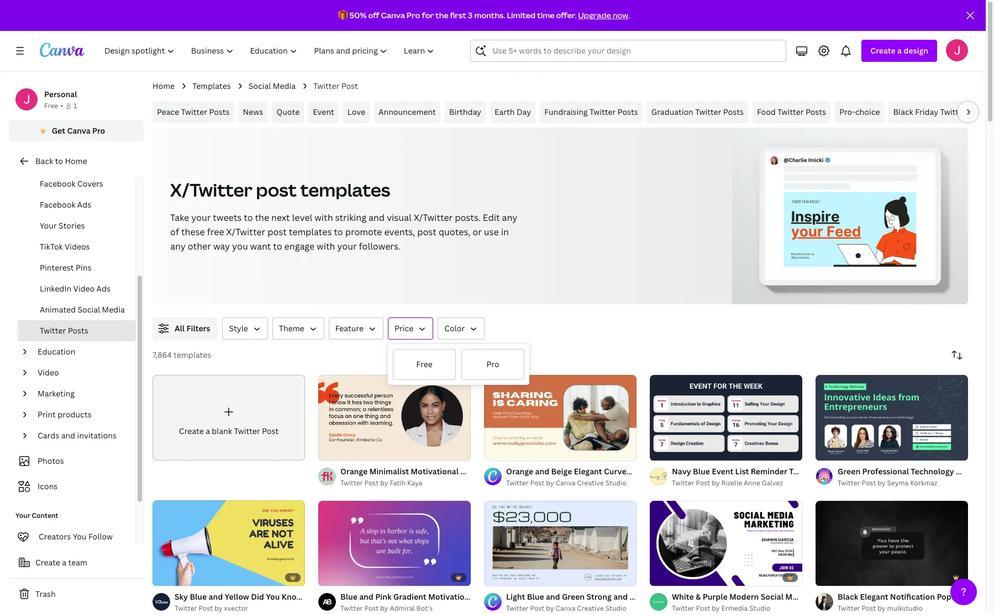 Task type: locate. For each thing, give the bounding box(es) containing it.
free •
[[44, 101, 63, 111]]

2 vertical spatial create
[[35, 558, 60, 568]]

peace twitter posts
[[157, 107, 230, 117]]

0 horizontal spatial your
[[15, 511, 30, 521]]

reminder
[[751, 466, 788, 477]]

None search field
[[471, 40, 787, 62]]

event down twitter post on the left top
[[313, 107, 334, 117]]

creators you follow link
[[9, 526, 135, 548]]

1 facebook from the top
[[40, 179, 75, 189]]

a inside button
[[62, 558, 66, 568]]

creative for 'light blue and green strong and bold conflict/displacement crisis hub twitter post' image
[[577, 604, 604, 614]]

create
[[871, 45, 896, 56], [179, 426, 204, 436], [35, 558, 60, 568]]

black elegant notification popup quote re twitter post by mulkstudio
[[838, 592, 994, 614]]

and left pink
[[359, 592, 374, 603]]

creators you follow
[[39, 532, 113, 542]]

1 vertical spatial black
[[838, 592, 858, 603]]

free left the •
[[44, 101, 58, 111]]

1 vertical spatial facebook
[[40, 200, 75, 210]]

your content
[[15, 511, 58, 521]]

1 vertical spatial social
[[78, 305, 100, 315]]

creators
[[39, 532, 71, 542]]

0 vertical spatial the
[[436, 10, 449, 20]]

0 horizontal spatial any
[[170, 240, 186, 253]]

take
[[170, 212, 189, 224]]

x/twitter post templates image
[[733, 128, 968, 305], [784, 192, 917, 267]]

0 horizontal spatial ads
[[77, 200, 91, 210]]

1 horizontal spatial media
[[273, 81, 296, 91]]

templates down all filters
[[174, 350, 211, 360]]

2 vertical spatial templates
[[174, 350, 211, 360]]

1 creative from the top
[[577, 478, 604, 488]]

get
[[52, 125, 65, 136]]

0 horizontal spatial blue
[[190, 592, 207, 602]]

2 facebook from the top
[[40, 200, 75, 210]]

photos link
[[15, 451, 129, 472]]

0 vertical spatial with
[[315, 212, 333, 224]]

posts down templates link on the top of page
[[209, 107, 230, 117]]

1 horizontal spatial any
[[502, 212, 518, 224]]

by inside blue and pink gradient motivational quote twitter post twitter post by admiral bot's
[[380, 604, 388, 614]]

0 horizontal spatial the
[[255, 212, 269, 224]]

and inside the sky blue and yellow did you know twitter post twitter post by xvector
[[209, 592, 223, 602]]

2 twitter post by canva creative studio link from the top
[[506, 604, 637, 615]]

a inside "element"
[[206, 426, 210, 436]]

0 vertical spatial your
[[191, 212, 211, 224]]

and up "promote"
[[369, 212, 385, 224]]

by inside white & purple modern social media marketing twitter  post twitter post by ermedia studio
[[712, 604, 720, 614]]

1 horizontal spatial event
[[712, 466, 734, 477]]

event up rizelle
[[712, 466, 734, 477]]

1 horizontal spatial marketing
[[811, 592, 848, 603]]

back to home
[[35, 156, 87, 166]]

1 horizontal spatial your
[[337, 240, 357, 253]]

back
[[35, 156, 53, 166]]

1 twitter post by canva creative studio from the top
[[506, 478, 627, 488]]

motivational up kaya
[[411, 466, 459, 477]]

1 horizontal spatial video
[[73, 284, 95, 294]]

blue right sky
[[190, 592, 207, 602]]

create inside "element"
[[179, 426, 204, 436]]

0 horizontal spatial black
[[838, 592, 858, 603]]

0 vertical spatial free
[[44, 101, 58, 111]]

sky blue and yellow did you know twitter post image
[[153, 501, 305, 587]]

navy blue event list reminder twitter post image
[[650, 375, 803, 461]]

video inside video link
[[38, 368, 59, 378]]

black elegant notification popup quote re link
[[838, 591, 994, 604]]

free down price button
[[416, 359, 433, 370]]

post up "next"
[[256, 178, 297, 202]]

2 vertical spatial pro
[[487, 359, 499, 370]]

style
[[229, 323, 248, 334]]

0 vertical spatial any
[[502, 212, 518, 224]]

templates inside take your tweets to the next level with striking and visual x/twitter posts. edit any of these free x/twitter post templates to promote events, post quotes, or use in any other way you want to engage with your followers.
[[289, 226, 332, 238]]

social up "news"
[[249, 81, 271, 91]]

1 vertical spatial you
[[266, 592, 280, 602]]

quote
[[277, 107, 300, 117], [461, 466, 484, 477], [478, 592, 501, 603], [963, 592, 987, 603]]

0 vertical spatial home
[[153, 81, 175, 91]]

x/twitter up tweets
[[170, 178, 253, 202]]

marketing up the print products
[[38, 389, 75, 399]]

get canva pro button
[[9, 120, 144, 141]]

1 vertical spatial home
[[65, 156, 87, 166]]

blue inside the sky blue and yellow did you know twitter post twitter post by xvector
[[190, 592, 207, 602]]

education link
[[33, 342, 129, 363]]

notification
[[890, 592, 935, 603]]

with right engage at the top left
[[317, 240, 335, 253]]

twitter post by canva creative studio link for 'light blue and green strong and bold conflict/displacement crisis hub twitter post' image
[[506, 604, 637, 615]]

1 vertical spatial twitter post by canva creative studio link
[[506, 604, 637, 615]]

0 vertical spatial a
[[898, 45, 902, 56]]

feature button
[[329, 318, 384, 340]]

1 vertical spatial pro
[[92, 125, 105, 136]]

0 horizontal spatial social
[[78, 305, 100, 315]]

create left blank
[[179, 426, 204, 436]]

1 vertical spatial marketing
[[811, 592, 848, 603]]

x/twitter up you
[[226, 226, 265, 238]]

1 vertical spatial create
[[179, 426, 204, 436]]

motivational inside blue and pink gradient motivational quote twitter post twitter post by admiral bot's
[[428, 592, 476, 603]]

food twitter posts link
[[753, 101, 831, 123]]

1 twitter post by canva creative studio link from the top
[[506, 478, 637, 489]]

a left team
[[62, 558, 66, 568]]

korkmaz
[[910, 478, 938, 488]]

followers.
[[359, 240, 401, 253]]

and left yellow
[[209, 592, 223, 602]]

0 vertical spatial motivational
[[411, 466, 459, 477]]

1 vertical spatial video
[[38, 368, 59, 378]]

marketing inside white & purple modern social media marketing twitter  post twitter post by ermedia studio
[[811, 592, 848, 603]]

a inside dropdown button
[[898, 45, 902, 56]]

0 horizontal spatial free
[[44, 101, 58, 111]]

7,864 templates
[[153, 350, 211, 360]]

0 vertical spatial facebook
[[40, 179, 75, 189]]

video down education
[[38, 368, 59, 378]]

studio for 'light blue and green strong and bold conflict/displacement crisis hub twitter post' image
[[606, 604, 627, 614]]

2 horizontal spatial create
[[871, 45, 896, 56]]

navy
[[672, 466, 691, 477]]

2 horizontal spatial pro
[[487, 359, 499, 370]]

1 horizontal spatial the
[[436, 10, 449, 20]]

posts left pro-
[[806, 107, 826, 117]]

posts left graduation
[[618, 107, 638, 117]]

social inside white & purple modern social media marketing twitter  post twitter post by ermedia studio
[[761, 592, 784, 603]]

1 vertical spatial ads
[[97, 284, 111, 294]]

video down pins
[[73, 284, 95, 294]]

create inside button
[[35, 558, 60, 568]]

black left elegant
[[838, 592, 858, 603]]

your up these at the top left
[[191, 212, 211, 224]]

create for create a team
[[35, 558, 60, 568]]

next
[[271, 212, 290, 224]]

the left "next"
[[255, 212, 269, 224]]

facebook ads link
[[18, 195, 135, 216]]

facebook for facebook covers
[[40, 179, 75, 189]]

fundraising twitter posts link
[[540, 101, 643, 123]]

1 horizontal spatial social
[[249, 81, 271, 91]]

0 vertical spatial black
[[893, 107, 914, 117]]

create for create a design
[[871, 45, 896, 56]]

your up tiktok on the top left of the page
[[40, 221, 57, 231]]

visual
[[387, 212, 412, 224]]

0 horizontal spatial media
[[102, 305, 125, 315]]

blue inside blue and pink gradient motivational quote twitter post twitter post by admiral bot's
[[340, 592, 358, 603]]

social down linkedin video ads link
[[78, 305, 100, 315]]

style button
[[222, 318, 268, 340]]

x/twitter post templates
[[170, 178, 390, 202]]

2 vertical spatial x/twitter
[[226, 226, 265, 238]]

price
[[395, 323, 414, 334]]

1 horizontal spatial a
[[206, 426, 210, 436]]

get canva pro
[[52, 125, 105, 136]]

2 horizontal spatial media
[[786, 592, 809, 603]]

post right events,
[[417, 226, 437, 238]]

know
[[282, 592, 303, 602]]

color button
[[438, 318, 485, 340]]

black inside "link"
[[893, 107, 914, 117]]

templates up striking
[[300, 178, 390, 202]]

post inside "element"
[[262, 426, 279, 436]]

create inside dropdown button
[[871, 45, 896, 56]]

posts left food
[[723, 107, 744, 117]]

any up in
[[502, 212, 518, 224]]

twitter post by canva creative studio link
[[506, 478, 637, 489], [506, 604, 637, 615]]

2 creative from the top
[[577, 604, 604, 614]]

media right modern at the bottom right of page
[[786, 592, 809, 603]]

navy blue event list reminder twitter post twitter post by rizelle anne galvez
[[672, 466, 834, 488]]

twitter post by canva creative studio for the twitter post by canva creative studio 'link' related to 'light blue and green strong and bold conflict/displacement crisis hub twitter post' image
[[506, 604, 627, 614]]

media down linkedin video ads link
[[102, 305, 125, 315]]

0 vertical spatial creative
[[577, 478, 604, 488]]

design
[[904, 45, 929, 56]]

1 horizontal spatial pro
[[407, 10, 420, 20]]

50%
[[350, 10, 367, 20]]

off
[[368, 10, 380, 20]]

twitter post by canva creative studio
[[506, 478, 627, 488], [506, 604, 627, 614]]

fundraising twitter posts
[[545, 107, 638, 117]]

2 horizontal spatial blue
[[693, 466, 710, 477]]

ads down covers
[[77, 200, 91, 210]]

2 twitter post by canva creative studio from the top
[[506, 604, 627, 614]]

follow
[[88, 532, 113, 542]]

quote inside orange minimalist motivational quote twitter post twitter post by fatih kaya
[[461, 466, 484, 477]]

webinar
[[956, 466, 987, 477]]

1 vertical spatial your
[[337, 240, 357, 253]]

0 horizontal spatial a
[[62, 558, 66, 568]]

creative
[[577, 478, 604, 488], [577, 604, 604, 614]]

twitter inside "element"
[[234, 426, 260, 436]]

pro
[[407, 10, 420, 20], [92, 125, 105, 136], [487, 359, 499, 370]]

black for black elegant notification popup quote re twitter post by mulkstudio
[[838, 592, 858, 603]]

for
[[422, 10, 434, 20]]

post inside black elegant notification popup quote re twitter post by mulkstudio
[[862, 604, 876, 614]]

and inside blue and pink gradient motivational quote twitter post twitter post by admiral bot's
[[359, 592, 374, 603]]

graduation twitter posts link
[[647, 101, 748, 123]]

now
[[613, 10, 629, 20]]

0 horizontal spatial marketing
[[38, 389, 75, 399]]

1 vertical spatial free
[[416, 359, 433, 370]]

your down "promote"
[[337, 240, 357, 253]]

a for team
[[62, 558, 66, 568]]

posts for fundraising twitter posts
[[618, 107, 638, 117]]

0 horizontal spatial your
[[191, 212, 211, 224]]

1 horizontal spatial black
[[893, 107, 914, 117]]

home up peace
[[153, 81, 175, 91]]

motivational up bot's
[[428, 592, 476, 603]]

you right did
[[266, 592, 280, 602]]

1 vertical spatial creative
[[577, 604, 604, 614]]

your
[[40, 221, 57, 231], [15, 511, 30, 521]]

green professional technology webinar twitter post image
[[816, 375, 968, 461]]

0 vertical spatial you
[[73, 532, 87, 542]]

free
[[44, 101, 58, 111], [416, 359, 433, 370]]

0 vertical spatial marketing
[[38, 389, 75, 399]]

the inside take your tweets to the next level with striking and visual x/twitter posts. edit any of these free x/twitter post templates to promote events, post quotes, or use in any other way you want to engage with your followers.
[[255, 212, 269, 224]]

the
[[436, 10, 449, 20], [255, 212, 269, 224]]

templates
[[192, 81, 231, 91]]

engage
[[284, 240, 315, 253]]

Sort by button
[[946, 344, 968, 366]]

the right the for
[[436, 10, 449, 20]]

0 vertical spatial your
[[40, 221, 57, 231]]

you left follow
[[73, 532, 87, 542]]

templates down level
[[289, 226, 332, 238]]

1 horizontal spatial your
[[40, 221, 57, 231]]

2 horizontal spatial social
[[761, 592, 784, 603]]

blue left pink
[[340, 592, 358, 603]]

0 vertical spatial event
[[313, 107, 334, 117]]

x/twitter up quotes,
[[414, 212, 453, 224]]

0 horizontal spatial create
[[35, 558, 60, 568]]

news
[[243, 107, 263, 117]]

free inside button
[[416, 359, 433, 370]]

your for your stories
[[40, 221, 57, 231]]

your left content
[[15, 511, 30, 521]]

2 vertical spatial social
[[761, 592, 784, 603]]

green professional technology webinar tw twitter post by seyma korkmaz
[[838, 466, 994, 488]]

1 vertical spatial your
[[15, 511, 30, 521]]

1 vertical spatial the
[[255, 212, 269, 224]]

your stories link
[[18, 216, 135, 237]]

with right level
[[315, 212, 333, 224]]

videos
[[65, 242, 90, 252]]

event link
[[309, 101, 339, 123]]

creative for orange and beige elegant curved frames and border financial emergencies fundraising twitter post image on the bottom
[[577, 478, 604, 488]]

0 horizontal spatial you
[[73, 532, 87, 542]]

blue inside navy blue event list reminder twitter post twitter post by rizelle anne galvez
[[693, 466, 710, 477]]

facebook covers link
[[18, 174, 135, 195]]

Search search field
[[493, 40, 780, 61]]

twitter post by admiral bot's link
[[340, 604, 471, 615]]

0 vertical spatial video
[[73, 284, 95, 294]]

blue and pink gradient motivational quote twitter post image
[[318, 501, 471, 587]]

pinterest
[[40, 263, 74, 273]]

0 vertical spatial create
[[871, 45, 896, 56]]

twitter post by seyma korkmaz link
[[838, 478, 968, 489]]

create a design
[[871, 45, 929, 56]]

by inside the green professional technology webinar tw twitter post by seyma korkmaz
[[878, 478, 886, 488]]

1 vertical spatial twitter post by canva creative studio
[[506, 604, 627, 614]]

posts right friday
[[969, 107, 989, 117]]

0 horizontal spatial video
[[38, 368, 59, 378]]

peace
[[157, 107, 179, 117]]

a left design
[[898, 45, 902, 56]]

1 vertical spatial media
[[102, 305, 125, 315]]

motivational inside orange minimalist motivational quote twitter post twitter post by fatih kaya
[[411, 466, 459, 477]]

1 vertical spatial event
[[712, 466, 734, 477]]

twitter
[[313, 81, 340, 91], [181, 107, 207, 117], [590, 107, 616, 117], [695, 107, 722, 117], [778, 107, 804, 117], [940, 107, 967, 117], [40, 326, 66, 336], [234, 426, 260, 436], [486, 466, 512, 477], [789, 466, 816, 477], [340, 478, 363, 488], [506, 478, 529, 488], [672, 478, 695, 488], [838, 478, 860, 488], [304, 592, 331, 602], [503, 592, 530, 603], [850, 592, 877, 603], [175, 604, 197, 613], [340, 604, 363, 614], [506, 604, 529, 614], [672, 604, 695, 614], [838, 604, 860, 614]]

ads up the animated social media
[[97, 284, 111, 294]]

canva
[[381, 10, 405, 20], [67, 125, 90, 136], [556, 478, 576, 488], [556, 604, 576, 614]]

facebook up your stories
[[40, 200, 75, 210]]

create down creators
[[35, 558, 60, 568]]

pinterest pins link
[[18, 258, 135, 279]]

studio inside white & purple modern social media marketing twitter  post twitter post by ermedia studio
[[750, 604, 771, 614]]

blue for and
[[190, 592, 207, 602]]

technology
[[911, 466, 954, 477]]

navy blue event list reminder twitter post link
[[672, 466, 834, 478]]

1 horizontal spatial free
[[416, 359, 433, 370]]

1 horizontal spatial you
[[266, 592, 280, 602]]

2 vertical spatial media
[[786, 592, 809, 603]]

by inside orange minimalist motivational quote twitter post twitter post by fatih kaya
[[380, 478, 388, 488]]

mulkstudio
[[887, 604, 923, 614]]

create a team button
[[9, 552, 144, 574]]

black inside black elegant notification popup quote re twitter post by mulkstudio
[[838, 592, 858, 603]]

media up quote link
[[273, 81, 296, 91]]

theme button
[[272, 318, 324, 340]]

upgrade
[[578, 10, 611, 20]]

1 horizontal spatial blue
[[340, 592, 358, 603]]

0 vertical spatial twitter post by canva creative studio
[[506, 478, 627, 488]]

animated
[[40, 305, 76, 315]]

a left blank
[[206, 426, 210, 436]]

1 vertical spatial a
[[206, 426, 210, 436]]

1 horizontal spatial home
[[153, 81, 175, 91]]

facebook up 'facebook ads'
[[40, 179, 75, 189]]

0 vertical spatial twitter post by canva creative studio link
[[506, 478, 637, 489]]

and inside take your tweets to the next level with striking and visual x/twitter posts. edit any of these free x/twitter post templates to promote events, post quotes, or use in any other way you want to engage with your followers.
[[369, 212, 385, 224]]

minimalist
[[370, 466, 409, 477]]

any down of at the top
[[170, 240, 186, 253]]

2 horizontal spatial a
[[898, 45, 902, 56]]

back to home link
[[9, 150, 144, 172]]

1 vertical spatial motivational
[[428, 592, 476, 603]]

create left design
[[871, 45, 896, 56]]

free for free •
[[44, 101, 58, 111]]

home up 'facebook covers' link
[[65, 156, 87, 166]]

black left friday
[[893, 107, 914, 117]]

marketing left elegant
[[811, 592, 848, 603]]

social right modern at the bottom right of page
[[761, 592, 784, 603]]

blue right navy
[[693, 466, 710, 477]]

ermedia
[[722, 604, 748, 614]]

create a blank twitter post link
[[153, 375, 305, 461]]

orange minimalist motivational quote twitter post twitter post by fatih kaya
[[340, 466, 531, 488]]

1 horizontal spatial create
[[179, 426, 204, 436]]

james peterson image
[[946, 39, 968, 61]]

event inside navy blue event list reminder twitter post twitter post by rizelle anne galvez
[[712, 466, 734, 477]]

1 vertical spatial templates
[[289, 226, 332, 238]]

black elegant notification popup quote reminder twitter post image
[[816, 501, 968, 587]]

2 vertical spatial a
[[62, 558, 66, 568]]

edit
[[483, 212, 500, 224]]

green professional technology webinar tw link
[[838, 466, 994, 478]]

🎁
[[338, 10, 348, 20]]



Task type: describe. For each thing, give the bounding box(es) containing it.
peace twitter posts link
[[153, 101, 234, 123]]

facebook for facebook ads
[[40, 200, 75, 210]]

0 vertical spatial ads
[[77, 200, 91, 210]]

and right cards
[[61, 431, 75, 441]]

or
[[473, 226, 482, 238]]

a for design
[[898, 45, 902, 56]]

list
[[735, 466, 749, 477]]

home link
[[153, 80, 175, 92]]

your for your content
[[15, 511, 30, 521]]

did
[[251, 592, 264, 602]]

purple
[[703, 592, 728, 603]]

studio for orange and beige elegant curved frames and border financial emergencies fundraising twitter post image on the bottom
[[606, 478, 627, 488]]

content
[[32, 511, 58, 521]]

to right tweets
[[244, 212, 253, 224]]

free for free
[[416, 359, 433, 370]]

icons
[[38, 481, 58, 492]]

.
[[629, 10, 630, 20]]

0 horizontal spatial pro
[[92, 125, 105, 136]]

linkedin video ads link
[[18, 279, 135, 300]]

posts for food twitter posts
[[806, 107, 826, 117]]

canva inside button
[[67, 125, 90, 136]]

1 vertical spatial x/twitter
[[414, 212, 453, 224]]

white & purple modern social media marketing twitter  post twitter post by ermedia studio
[[672, 592, 895, 614]]

by inside navy blue event list reminder twitter post twitter post by rizelle anne galvez
[[712, 478, 720, 488]]

facebook covers
[[40, 179, 103, 189]]

0 horizontal spatial event
[[313, 107, 334, 117]]

pro-choice link
[[835, 101, 885, 123]]

twitter inside the green professional technology webinar tw twitter post by seyma korkmaz
[[838, 478, 860, 488]]

filters
[[187, 323, 210, 334]]

orange and beige elegant curved frames and border financial emergencies fundraising twitter post image
[[484, 375, 637, 461]]

education
[[38, 347, 75, 357]]

create a design button
[[862, 40, 937, 62]]

by inside black elegant notification popup quote re twitter post by mulkstudio
[[878, 604, 886, 614]]

to down striking
[[334, 226, 343, 238]]

graduation
[[652, 107, 694, 117]]

popup
[[937, 592, 962, 603]]

pink
[[375, 592, 392, 603]]

other
[[188, 240, 211, 253]]

announcement
[[379, 107, 436, 117]]

posts for peace twitter posts
[[209, 107, 230, 117]]

modern
[[730, 592, 759, 603]]

twitter post by canva creative studio for the twitter post by canva creative studio 'link' related to orange and beige elegant curved frames and border financial emergencies fundraising twitter post image on the bottom
[[506, 478, 627, 488]]

0 vertical spatial x/twitter
[[170, 178, 253, 202]]

posts for graduation twitter posts
[[723, 107, 744, 117]]

post inside the green professional technology webinar tw twitter post by seyma korkmaz
[[862, 478, 876, 488]]

1 vertical spatial with
[[317, 240, 335, 253]]

pro-
[[840, 107, 856, 117]]

media inside white & purple modern social media marketing twitter  post twitter post by ermedia studio
[[786, 592, 809, 603]]

1 vertical spatial any
[[170, 240, 186, 253]]

professional
[[863, 466, 909, 477]]

rizelle
[[722, 478, 742, 488]]

twitter inside "link"
[[940, 107, 967, 117]]

pro-choice
[[840, 107, 880, 117]]

by inside the sky blue and yellow did you know twitter post twitter post by xvector
[[215, 604, 223, 613]]

free button
[[392, 349, 457, 381]]

day
[[517, 107, 531, 117]]

to right back
[[55, 156, 63, 166]]

first
[[450, 10, 467, 20]]

top level navigation element
[[97, 40, 444, 62]]

tiktok
[[40, 242, 63, 252]]

0 vertical spatial media
[[273, 81, 296, 91]]

bot's
[[416, 604, 433, 614]]

black for black friday twitter posts
[[893, 107, 914, 117]]

blue and pink gradient motivational quote twitter post twitter post by admiral bot's
[[340, 592, 548, 614]]

quotes,
[[439, 226, 471, 238]]

birthday
[[449, 107, 481, 117]]

elegant
[[860, 592, 889, 603]]

create a blank twitter post element
[[153, 375, 305, 461]]

twitter post by fatih kaya link
[[340, 478, 471, 489]]

earth day
[[495, 107, 531, 117]]

7,864
[[153, 350, 172, 360]]

upgrade now button
[[578, 10, 629, 20]]

a for blank
[[206, 426, 210, 436]]

blue and pink gradient motivational quote twitter post link
[[340, 591, 548, 604]]

time
[[537, 10, 555, 20]]

striking
[[335, 212, 366, 224]]

light blue and green strong and bold conflict/displacement crisis hub twitter post image
[[484, 501, 637, 587]]

0 vertical spatial templates
[[300, 178, 390, 202]]

twitter posts
[[40, 326, 88, 336]]

earth
[[495, 107, 515, 117]]

linkedin
[[40, 284, 71, 294]]

food
[[757, 107, 776, 117]]

food twitter posts
[[757, 107, 826, 117]]

all
[[175, 323, 185, 334]]

orange minimalist motivational quote twitter post link
[[340, 466, 531, 478]]

0 horizontal spatial home
[[65, 156, 87, 166]]

🎁 50% off canva pro for the first 3 months. limited time offer. upgrade now .
[[338, 10, 630, 20]]

video inside linkedin video ads link
[[73, 284, 95, 294]]

quote inside black elegant notification popup quote re twitter post by mulkstudio
[[963, 592, 987, 603]]

twitter post by ermedia studio link
[[672, 604, 803, 615]]

blue for event
[[693, 466, 710, 477]]

animated social media link
[[18, 300, 135, 321]]

tiktok videos link
[[18, 237, 135, 258]]

twitter post by canva creative studio link for orange and beige elegant curved frames and border financial emergencies fundraising twitter post image on the bottom
[[506, 478, 637, 489]]

templates link
[[192, 80, 231, 92]]

kaya
[[407, 478, 423, 488]]

level
[[292, 212, 312, 224]]

xvector
[[224, 604, 248, 613]]

price button
[[388, 318, 433, 340]]

marketing link
[[33, 384, 129, 405]]

0 vertical spatial pro
[[407, 10, 420, 20]]

sky blue and yellow did you know twitter post link
[[175, 591, 350, 603]]

stories
[[59, 221, 85, 231]]

1 horizontal spatial ads
[[97, 284, 111, 294]]

print
[[38, 410, 56, 420]]

you inside the sky blue and yellow did you know twitter post twitter post by xvector
[[266, 592, 280, 602]]

all filters
[[175, 323, 210, 334]]

•
[[60, 101, 63, 111]]

white & purple modern social media marketing twitter  post image
[[650, 501, 803, 587]]

posts inside "link"
[[969, 107, 989, 117]]

&
[[696, 592, 701, 603]]

seyma
[[887, 478, 909, 488]]

all filters button
[[153, 318, 218, 340]]

quote inside blue and pink gradient motivational quote twitter post twitter post by admiral bot's
[[478, 592, 501, 603]]

create a team
[[35, 558, 87, 568]]

0 vertical spatial social
[[249, 81, 271, 91]]

create for create a blank twitter post
[[179, 426, 204, 436]]

twitter inside black elegant notification popup quote re twitter post by mulkstudio
[[838, 604, 860, 614]]

of
[[170, 226, 179, 238]]

pinterest pins
[[40, 263, 91, 273]]

blank
[[212, 426, 232, 436]]

facebook ads
[[40, 200, 91, 210]]

orange minimalist motivational quote twitter post image
[[318, 375, 471, 461]]

trash
[[35, 589, 56, 600]]

limited
[[507, 10, 536, 20]]

team
[[68, 558, 87, 568]]

posts down the animated social media link
[[68, 326, 88, 336]]

post down "next"
[[268, 226, 287, 238]]

to right want
[[273, 240, 282, 253]]

3
[[468, 10, 473, 20]]

free
[[207, 226, 224, 238]]

yellow
[[225, 592, 249, 602]]

products
[[58, 410, 92, 420]]



Task type: vqa. For each thing, say whether or not it's contained in the screenshot.
The Canva Editor With Templates Available For Small Teams image
no



